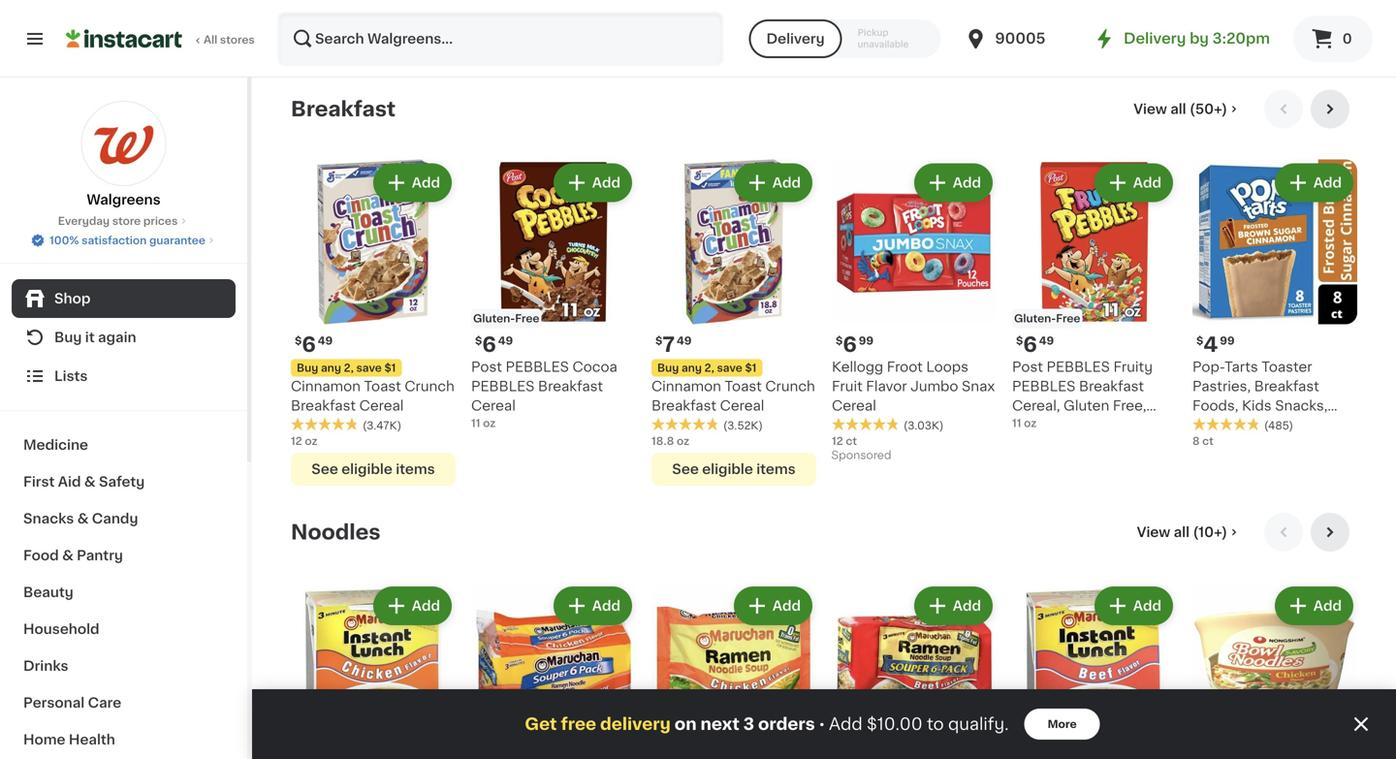 Task type: locate. For each thing, give the bounding box(es) containing it.
18.8
[[652, 436, 674, 447]]

0 horizontal spatial buy
[[54, 331, 82, 344]]

4
[[1204, 335, 1218, 355]]

walgreens logo image
[[81, 101, 166, 186]]

1 vertical spatial view
[[1137, 526, 1171, 539]]

ct for 6
[[846, 436, 857, 447]]

eligible down (3.52k)
[[702, 463, 753, 476]]

1 horizontal spatial crunch
[[765, 380, 815, 393]]

free up post pebbles fruity pebbles breakfast cereal, gluten free, kids snacks, small cereal box
[[1056, 313, 1081, 324]]

view for breakfast
[[1134, 102, 1167, 116]]

1 vertical spatial kids
[[1012, 418, 1042, 432]]

buy any 2, save $1 up (3.47k) at the left
[[297, 363, 396, 373]]

0 vertical spatial item carousel region
[[291, 90, 1357, 497]]

6 up 12 oz
[[302, 335, 316, 355]]

2 post from the left
[[1012, 360, 1043, 374]]

see eligible items button down (3.47k) at the left
[[291, 453, 456, 486]]

2 $ from the left
[[475, 335, 482, 346]]

see eligible items
[[672, 39, 796, 53], [312, 463, 435, 476], [672, 463, 796, 476]]

cinnamon down '$ 7 49'
[[652, 380, 721, 393]]

breakfast inside post pebbles fruity pebbles breakfast cereal, gluten free, kids snacks, small cereal box
[[1079, 380, 1144, 393]]

gluten-free for post pebbles cocoa pebbles breakfast cereal
[[473, 313, 540, 324]]

item carousel region
[[291, 90, 1357, 497], [291, 513, 1357, 759]]

99 inside $ 4 99
[[1220, 335, 1235, 346]]

first
[[23, 475, 55, 489]]

ct right '8'
[[1203, 436, 1214, 447]]

11 right (3.47k) at the left
[[471, 418, 480, 429]]

0 horizontal spatial 99
[[859, 335, 874, 346]]

12 oz
[[291, 436, 318, 447]]

1 horizontal spatial snacks,
[[1275, 399, 1328, 413]]

2 toast from the left
[[725, 380, 762, 393]]

8
[[1193, 436, 1200, 447]]

1 horizontal spatial 99
[[1220, 335, 1235, 346]]

by
[[1190, 32, 1209, 46]]

$1 up (3.47k) at the left
[[384, 363, 396, 373]]

care
[[88, 696, 121, 710]]

buy any 2, save $1 down '$ 7 49'
[[657, 363, 757, 373]]

0 horizontal spatial 11
[[471, 418, 480, 429]]

post for post pebbles cocoa pebbles breakfast cereal 11 oz
[[471, 360, 502, 374]]

save up (3.47k) at the left
[[356, 363, 382, 373]]

1 buy any 2, save $1 from the left
[[297, 363, 396, 373]]

eligible for 6
[[342, 463, 393, 476]]

eligible down 10.5 oz button
[[702, 39, 753, 53]]

1 horizontal spatial buy any 2, save $1
[[657, 363, 757, 373]]

toast for 7
[[725, 380, 762, 393]]

$ 6 49 up cereal,
[[1016, 335, 1054, 355]]

1 gluten- from the left
[[473, 313, 515, 324]]

cinnamon down frosted
[[1193, 438, 1262, 451]]

treatment tracker modal dialog
[[252, 689, 1396, 759]]

0 horizontal spatial gluten-
[[473, 313, 515, 324]]

0 horizontal spatial crunch
[[405, 380, 455, 393]]

6 up post pebbles cocoa pebbles breakfast cereal 11 oz at the left of page
[[482, 335, 496, 355]]

lists
[[54, 369, 88, 383]]

loops
[[926, 360, 969, 374]]

1 11 from the left
[[471, 418, 480, 429]]

2 2, from the left
[[705, 363, 714, 373]]

buy it again
[[54, 331, 136, 344]]

snacks, up sugar
[[1275, 399, 1328, 413]]

beauty link
[[12, 574, 236, 611]]

0 vertical spatial snacks,
[[1275, 399, 1328, 413]]

view left (50+) in the top of the page
[[1134, 102, 1167, 116]]

1 ct from the left
[[846, 436, 857, 447]]

see for 7
[[672, 463, 699, 476]]

foods,
[[1193, 399, 1239, 413]]

10.5 oz button
[[652, 0, 816, 26]]

food & pantry link
[[12, 537, 236, 574]]

see
[[672, 39, 699, 53], [312, 463, 338, 476], [672, 463, 699, 476]]

add button
[[375, 165, 450, 200], [555, 165, 630, 200], [736, 165, 811, 200], [916, 165, 991, 200], [1096, 165, 1171, 200], [1277, 165, 1352, 200], [375, 589, 450, 623], [555, 589, 630, 623], [736, 589, 811, 623], [916, 589, 991, 623], [1096, 589, 1171, 623], [1277, 589, 1352, 623]]

$ inside $ 4 99
[[1197, 335, 1204, 346]]

$ 6 49 up post pebbles cocoa pebbles breakfast cereal 11 oz at the left of page
[[475, 335, 513, 355]]

4 49 from the left
[[1039, 335, 1054, 346]]

kids down cereal,
[[1012, 418, 1042, 432]]

3 6 from the left
[[843, 335, 857, 355]]

gluten-free up cereal,
[[1014, 313, 1081, 324]]

1 horizontal spatial any
[[682, 363, 702, 373]]

$1 for 6
[[384, 363, 396, 373]]

0 horizontal spatial cinnamon toast crunch breakfast cereal
[[291, 380, 455, 413]]

1 horizontal spatial $ 6 49
[[475, 335, 513, 355]]

2 horizontal spatial buy
[[657, 363, 679, 373]]

1 horizontal spatial cinnamon
[[652, 380, 721, 393]]

11 oz
[[1012, 418, 1037, 429]]

1 2, from the left
[[344, 363, 354, 373]]

1 any from the left
[[321, 363, 341, 373]]

shop link
[[12, 279, 236, 318]]

1 post from the left
[[471, 360, 502, 374]]

7
[[663, 335, 675, 355]]

view left (10+)
[[1137, 526, 1171, 539]]

medicine link
[[12, 427, 236, 463]]

2, for 7
[[705, 363, 714, 373]]

49
[[318, 335, 333, 346], [498, 335, 513, 346], [677, 335, 692, 346], [1039, 335, 1054, 346]]

2 buy any 2, save $1 from the left
[[657, 363, 757, 373]]

1 toast from the left
[[364, 380, 401, 393]]

6 up the kellogg
[[843, 335, 857, 355]]

see down 18.8 oz
[[672, 463, 699, 476]]

save up (3.52k)
[[717, 363, 743, 373]]

(3.47k)
[[363, 420, 402, 431]]

1 save from the left
[[356, 363, 382, 373]]

& right aid
[[84, 475, 96, 489]]

3:20pm
[[1213, 32, 1270, 46]]

gluten-free up post pebbles cocoa pebbles breakfast cereal 11 oz at the left of page
[[473, 313, 540, 324]]

post inside post pebbles cocoa pebbles breakfast cereal 11 oz
[[471, 360, 502, 374]]

3
[[743, 716, 754, 733]]

toast up (3.52k)
[[725, 380, 762, 393]]

0 vertical spatial all
[[1171, 102, 1186, 116]]

all
[[204, 34, 217, 45]]

(485)
[[1264, 420, 1294, 431]]

buy for 6
[[297, 363, 318, 373]]

cinnamon up 12 oz
[[291, 380, 361, 393]]

all stores
[[204, 34, 255, 45]]

1 99 from the left
[[859, 335, 874, 346]]

0 horizontal spatial $1
[[384, 363, 396, 373]]

0 horizontal spatial toast
[[364, 380, 401, 393]]

small
[[1102, 418, 1139, 432]]

2 item carousel region from the top
[[291, 513, 1357, 759]]

box
[[1060, 438, 1086, 451]]

$1 up (3.52k)
[[745, 363, 757, 373]]

cinnamon toast crunch breakfast cereal for 6
[[291, 380, 455, 413]]

eligible
[[702, 39, 753, 53], [342, 463, 393, 476], [702, 463, 753, 476]]

household link
[[12, 611, 236, 648]]

0 horizontal spatial 12
[[291, 436, 302, 447]]

any
[[321, 363, 341, 373], [682, 363, 702, 373]]

1 horizontal spatial buy
[[297, 363, 318, 373]]

1 horizontal spatial save
[[717, 363, 743, 373]]

6 up cereal,
[[1023, 335, 1037, 355]]

18.8 oz
[[652, 436, 690, 447]]

guarantee
[[149, 235, 205, 246]]

snacks, up box
[[1046, 418, 1098, 432]]

save for 7
[[717, 363, 743, 373]]

0 horizontal spatial save
[[356, 363, 382, 373]]

kids up brown
[[1242, 399, 1272, 413]]

post pebbles fruity pebbles breakfast cereal, gluten free, kids snacks, small cereal box
[[1012, 360, 1153, 451]]

2 6 from the left
[[482, 335, 496, 355]]

99 inside $ 6 99
[[859, 335, 874, 346]]

1 horizontal spatial post
[[1012, 360, 1043, 374]]

gluten- for post pebbles fruity pebbles breakfast cereal, gluten free, kids snacks, small cereal box
[[1014, 313, 1056, 324]]

view for noodles
[[1137, 526, 1171, 539]]

2 99 from the left
[[1220, 335, 1235, 346]]

2 12 from the left
[[832, 436, 843, 447]]

2 gluten-free from the left
[[1014, 313, 1081, 324]]

$1 for 7
[[745, 363, 757, 373]]

1 vertical spatial item carousel region
[[291, 513, 1357, 759]]

any for 7
[[682, 363, 702, 373]]

items down (3.52k)
[[757, 463, 796, 476]]

4 $ from the left
[[836, 335, 843, 346]]

1 vertical spatial all
[[1174, 526, 1190, 539]]

& inside "link"
[[77, 512, 89, 526]]

see eligible items button down (3.52k)
[[652, 453, 816, 486]]

crunch for 6
[[405, 380, 455, 393]]

1 horizontal spatial gluten-
[[1014, 313, 1056, 324]]

(50+)
[[1190, 102, 1228, 116]]

6 for kellogg froot loops fruit flavor jumbo snax cereal
[[843, 335, 857, 355]]

1 free from the left
[[515, 313, 540, 324]]

see eligible items button
[[652, 30, 816, 63], [291, 453, 456, 486], [652, 453, 816, 486]]

buy up 12 oz
[[297, 363, 318, 373]]

Search field
[[279, 14, 722, 64]]

snacks,
[[1275, 399, 1328, 413], [1046, 418, 1098, 432]]

item carousel region containing noodles
[[291, 513, 1357, 759]]

99 right '4'
[[1220, 335, 1235, 346]]

see eligible items down (3.47k) at the left
[[312, 463, 435, 476]]

see down 12 oz
[[312, 463, 338, 476]]

cinnamon toast crunch breakfast cereal up (3.47k) at the left
[[291, 380, 455, 413]]

& right 'food'
[[62, 549, 73, 562]]

2 any from the left
[[682, 363, 702, 373]]

cinnamon toast crunch breakfast cereal up (3.52k)
[[652, 380, 815, 413]]

2,
[[344, 363, 354, 373], [705, 363, 714, 373]]

oz for 12 oz
[[305, 436, 318, 447]]

1 $1 from the left
[[384, 363, 396, 373]]

cereal
[[359, 399, 404, 413], [471, 399, 516, 413], [720, 399, 764, 413], [832, 399, 876, 413], [1012, 438, 1057, 451]]

1 horizontal spatial $1
[[745, 363, 757, 373]]

gluten-free for post pebbles fruity pebbles breakfast cereal, gluten free, kids snacks, small cereal box
[[1014, 313, 1081, 324]]

cereal inside post pebbles cocoa pebbles breakfast cereal 11 oz
[[471, 399, 516, 413]]

gluten- for post pebbles cocoa pebbles breakfast cereal
[[473, 313, 515, 324]]

6 $ from the left
[[1197, 335, 1204, 346]]

buy down 7
[[657, 363, 679, 373]]

breakfast
[[291, 99, 396, 119], [538, 380, 603, 393], [1079, 380, 1144, 393], [1254, 380, 1319, 393], [291, 399, 356, 413], [652, 399, 717, 413]]

& left candy
[[77, 512, 89, 526]]

0 horizontal spatial ct
[[846, 436, 857, 447]]

2 ct from the left
[[1203, 436, 1214, 447]]

1 horizontal spatial 12
[[832, 436, 843, 447]]

2 vertical spatial &
[[62, 549, 73, 562]]

1 horizontal spatial delivery
[[1124, 32, 1186, 46]]

1 6 from the left
[[302, 335, 316, 355]]

gluten- up post pebbles cocoa pebbles breakfast cereal 11 oz at the left of page
[[473, 313, 515, 324]]

1 gluten-free from the left
[[473, 313, 540, 324]]

items
[[757, 39, 796, 53], [396, 463, 435, 476], [757, 463, 796, 476]]

delivery inside 'button'
[[766, 32, 825, 46]]

cereal inside kellogg froot loops fruit flavor jumbo snax cereal
[[832, 399, 876, 413]]

2 crunch from the left
[[765, 380, 815, 393]]

gluten- up cereal,
[[1014, 313, 1056, 324]]

1 horizontal spatial gluten-free
[[1014, 313, 1081, 324]]

4 6 from the left
[[1023, 335, 1037, 355]]

delivery left by on the right of page
[[1124, 32, 1186, 46]]

0 horizontal spatial buy any 2, save $1
[[297, 363, 396, 373]]

1 vertical spatial snacks,
[[1046, 418, 1098, 432]]

$ 6 49 for post pebbles cocoa pebbles breakfast cereal
[[475, 335, 513, 355]]

frosted
[[1193, 418, 1245, 432]]

3 $ 6 49 from the left
[[1016, 335, 1054, 355]]

again
[[98, 331, 136, 344]]

1 12 from the left
[[291, 436, 302, 447]]

buy left it
[[54, 331, 82, 344]]

$ 6 49 up 12 oz
[[295, 335, 333, 355]]

0 vertical spatial view
[[1134, 102, 1167, 116]]

aid
[[58, 475, 81, 489]]

all left (50+) in the top of the page
[[1171, 102, 1186, 116]]

1 $ 6 49 from the left
[[295, 335, 333, 355]]

0 horizontal spatial snacks,
[[1046, 418, 1098, 432]]

$
[[295, 335, 302, 346], [475, 335, 482, 346], [655, 335, 663, 346], [836, 335, 843, 346], [1016, 335, 1023, 346], [1197, 335, 1204, 346]]

ct up sponsored badge image
[[846, 436, 857, 447]]

2 save from the left
[[717, 363, 743, 373]]

1 horizontal spatial toast
[[725, 380, 762, 393]]

$ 6 99
[[836, 335, 874, 355]]

2 free from the left
[[1056, 313, 1081, 324]]

next
[[701, 716, 740, 733]]

gluten-
[[473, 313, 515, 324], [1014, 313, 1056, 324]]

toaster
[[1262, 360, 1312, 374]]

1 crunch from the left
[[405, 380, 455, 393]]

all left (10+)
[[1174, 526, 1190, 539]]

2 horizontal spatial cinnamon
[[1193, 438, 1262, 451]]

0 vertical spatial kids
[[1242, 399, 1272, 413]]

1 horizontal spatial 2,
[[705, 363, 714, 373]]

0 horizontal spatial free
[[515, 313, 540, 324]]

all
[[1171, 102, 1186, 116], [1174, 526, 1190, 539]]

post inside post pebbles fruity pebbles breakfast cereal, gluten free, kids snacks, small cereal box
[[1012, 360, 1043, 374]]

free,
[[1113, 399, 1147, 413]]

(10+)
[[1193, 526, 1228, 539]]

oz for 18.8 oz
[[677, 436, 690, 447]]

cinnamon for 6
[[291, 380, 361, 393]]

kids inside post pebbles fruity pebbles breakfast cereal, gluten free, kids snacks, small cereal box
[[1012, 418, 1042, 432]]

1 item carousel region from the top
[[291, 90, 1357, 497]]

2 $ 6 49 from the left
[[475, 335, 513, 355]]

fruit
[[832, 380, 863, 393]]

0 horizontal spatial gluten-free
[[473, 313, 540, 324]]

0 horizontal spatial kids
[[1012, 418, 1042, 432]]

items for 6
[[396, 463, 435, 476]]

toast up (3.47k) at the left
[[364, 380, 401, 393]]

(3.52k)
[[723, 420, 763, 431]]

product group
[[652, 0, 816, 63], [291, 160, 456, 486], [471, 160, 636, 431], [652, 160, 816, 486], [832, 160, 997, 466], [1012, 160, 1177, 451], [1193, 160, 1357, 451], [291, 583, 456, 759], [471, 583, 636, 759], [652, 583, 816, 759], [832, 583, 997, 759], [1012, 583, 1177, 759], [1193, 583, 1357, 759]]

2 cinnamon toast crunch breakfast cereal from the left
[[652, 380, 815, 413]]

1 horizontal spatial free
[[1056, 313, 1081, 324]]

delivery for delivery by 3:20pm
[[1124, 32, 1186, 46]]

items down 10.5 oz button
[[757, 39, 796, 53]]

2 horizontal spatial $ 6 49
[[1016, 335, 1054, 355]]

delivery button
[[749, 19, 842, 58]]

(3.03k)
[[904, 420, 944, 431]]

$ 6 49 for buy any 2, save $1
[[295, 335, 333, 355]]

oz for 10.5 oz
[[676, 13, 689, 23]]

1 horizontal spatial kids
[[1242, 399, 1272, 413]]

see eligible items down (3.52k)
[[672, 463, 796, 476]]

11 down cereal,
[[1012, 418, 1021, 429]]

3 49 from the left
[[677, 335, 692, 346]]

None search field
[[277, 12, 724, 66]]

2 $1 from the left
[[745, 363, 757, 373]]

oz inside button
[[676, 13, 689, 23]]

tarts
[[1225, 360, 1258, 374]]

2 gluten- from the left
[[1014, 313, 1056, 324]]

99 up the kellogg
[[859, 335, 874, 346]]

1 horizontal spatial ct
[[1203, 436, 1214, 447]]

100%
[[50, 235, 79, 246]]

0 horizontal spatial delivery
[[766, 32, 825, 46]]

view
[[1134, 102, 1167, 116], [1137, 526, 1171, 539]]

3 $ from the left
[[655, 335, 663, 346]]

kellogg
[[832, 360, 883, 374]]

delivery down 10.5 oz button
[[766, 32, 825, 46]]

breakfast inside post pebbles cocoa pebbles breakfast cereal 11 oz
[[538, 380, 603, 393]]

0 horizontal spatial post
[[471, 360, 502, 374]]

1 cinnamon toast crunch breakfast cereal from the left
[[291, 380, 455, 413]]

kids
[[1242, 399, 1272, 413], [1012, 418, 1042, 432]]

0 horizontal spatial 2,
[[344, 363, 354, 373]]

1 vertical spatial &
[[77, 512, 89, 526]]

1 horizontal spatial cinnamon toast crunch breakfast cereal
[[652, 380, 815, 413]]

1 horizontal spatial 11
[[1012, 418, 1021, 429]]

$1
[[384, 363, 396, 373], [745, 363, 757, 373]]

shop
[[54, 292, 91, 305]]

0 horizontal spatial any
[[321, 363, 341, 373]]

free
[[515, 313, 540, 324], [1056, 313, 1081, 324]]

0 horizontal spatial cinnamon
[[291, 380, 361, 393]]

0 horizontal spatial $ 6 49
[[295, 335, 333, 355]]

items down (3.47k) at the left
[[396, 463, 435, 476]]

free up post pebbles cocoa pebbles breakfast cereal 11 oz at the left of page
[[515, 313, 540, 324]]

all stores link
[[66, 12, 256, 66]]

eligible down (3.47k) at the left
[[342, 463, 393, 476]]



Task type: vqa. For each thing, say whether or not it's contained in the screenshot.
MCCAFÉ associated with McDonald's McCafé Colombian K-Cup Pods
no



Task type: describe. For each thing, give the bounding box(es) containing it.
buy any 2, save $1 for 7
[[657, 363, 757, 373]]

drinks link
[[12, 648, 236, 685]]

12 for 6
[[832, 436, 843, 447]]

free for post pebbles cocoa pebbles breakfast cereal
[[515, 313, 540, 324]]

eligible for 7
[[702, 463, 753, 476]]

medicine
[[23, 438, 88, 452]]

breakfast inside pop-tarts toaster pastries, breakfast foods, kids snacks, frosted brown sugar cinnamon
[[1254, 380, 1319, 393]]

6 for buy any 2, save $1
[[302, 335, 316, 355]]

any for 6
[[321, 363, 341, 373]]

toast for 6
[[364, 380, 401, 393]]

oz inside post pebbles cocoa pebbles breakfast cereal 11 oz
[[483, 418, 496, 429]]

0 button
[[1293, 16, 1373, 62]]

snacks
[[23, 512, 74, 526]]

0
[[1343, 32, 1352, 46]]

cinnamon inside pop-tarts toaster pastries, breakfast foods, kids snacks, frosted brown sugar cinnamon
[[1193, 438, 1262, 451]]

12 ct
[[832, 436, 857, 447]]

first aid & safety
[[23, 475, 145, 489]]

cinnamon toast crunch breakfast cereal for 7
[[652, 380, 815, 413]]

qualify.
[[948, 716, 1009, 733]]

product group containing see eligible items
[[652, 0, 816, 63]]

walgreens link
[[81, 101, 166, 209]]

view all (50+)
[[1134, 102, 1228, 116]]

12 for buy any 2, save $1
[[291, 436, 302, 447]]

delivery by 3:20pm
[[1124, 32, 1270, 46]]

see for 6
[[312, 463, 338, 476]]

11 inside post pebbles cocoa pebbles breakfast cereal 11 oz
[[471, 418, 480, 429]]

item carousel region containing breakfast
[[291, 90, 1357, 497]]

$ inside $ 6 99
[[836, 335, 843, 346]]

cocoa
[[573, 360, 617, 374]]

personal care link
[[12, 685, 236, 721]]

post pebbles cocoa pebbles breakfast cereal 11 oz
[[471, 360, 617, 429]]

see eligible items for 6
[[312, 463, 435, 476]]

100% satisfaction guarantee button
[[30, 229, 217, 248]]

pop-
[[1193, 360, 1225, 374]]

it
[[85, 331, 95, 344]]

crunch for 7
[[765, 380, 815, 393]]

lists link
[[12, 357, 236, 396]]

delivery by 3:20pm link
[[1093, 27, 1270, 50]]

beauty
[[23, 586, 73, 599]]

$ inside '$ 7 49'
[[655, 335, 663, 346]]

fruity
[[1114, 360, 1153, 374]]

home
[[23, 733, 65, 747]]

see down 10.5 oz on the left of the page
[[672, 39, 699, 53]]

2 11 from the left
[[1012, 418, 1021, 429]]

cinnamon for 7
[[652, 380, 721, 393]]

view all (10+) button
[[1129, 513, 1249, 552]]

49 inside '$ 7 49'
[[677, 335, 692, 346]]

orders
[[758, 716, 815, 733]]

& for pantry
[[62, 549, 73, 562]]

snacks & candy
[[23, 512, 138, 526]]

everyday
[[58, 216, 110, 226]]

save for 6
[[356, 363, 382, 373]]

flavor
[[866, 380, 907, 393]]

delivery for delivery
[[766, 32, 825, 46]]

free
[[561, 716, 596, 733]]

personal care
[[23, 696, 121, 710]]

candy
[[92, 512, 138, 526]]

buy for 7
[[657, 363, 679, 373]]

see eligible items button for 6
[[291, 453, 456, 486]]

walgreens
[[87, 193, 161, 207]]

delivery
[[600, 716, 671, 733]]

pantry
[[77, 549, 123, 562]]

froot
[[887, 360, 923, 374]]

buy it again link
[[12, 318, 236, 357]]

add inside treatment tracker modal dialog
[[829, 716, 863, 733]]

jumbo
[[911, 380, 958, 393]]

1 $ from the left
[[295, 335, 302, 346]]

post for post pebbles fruity pebbles breakfast cereal, gluten free, kids snacks, small cereal box
[[1012, 360, 1043, 374]]

100% satisfaction guarantee
[[50, 235, 205, 246]]

personal
[[23, 696, 85, 710]]

product group containing 4
[[1193, 160, 1357, 451]]

safety
[[99, 475, 145, 489]]

10.5
[[652, 13, 674, 23]]

kids inside pop-tarts toaster pastries, breakfast foods, kids snacks, frosted brown sugar cinnamon
[[1242, 399, 1272, 413]]

ct for 4
[[1203, 436, 1214, 447]]

view all (50+) button
[[1126, 90, 1249, 128]]

snacks, inside pop-tarts toaster pastries, breakfast foods, kids snacks, frosted brown sugar cinnamon
[[1275, 399, 1328, 413]]

snacks, inside post pebbles fruity pebbles breakfast cereal, gluten free, kids snacks, small cereal box
[[1046, 418, 1098, 432]]

6 for post pebbles cocoa pebbles breakfast cereal
[[482, 335, 496, 355]]

more button
[[1024, 709, 1100, 740]]

cereal,
[[1012, 399, 1060, 413]]

more
[[1048, 719, 1077, 730]]

0 vertical spatial &
[[84, 475, 96, 489]]

see eligible items for 7
[[672, 463, 796, 476]]

1 49 from the left
[[318, 335, 333, 346]]

home health link
[[12, 721, 236, 758]]

$ 4 99
[[1197, 335, 1235, 355]]

$ 6 49 for post pebbles fruity pebbles breakfast cereal, gluten free, kids snacks, small cereal box
[[1016, 335, 1054, 355]]

satisfaction
[[82, 235, 147, 246]]

99 for 6
[[859, 335, 874, 346]]

all for noodles
[[1174, 526, 1190, 539]]

on
[[675, 716, 697, 733]]

90005
[[995, 32, 1046, 46]]

stores
[[220, 34, 255, 45]]

2, for 6
[[344, 363, 354, 373]]

cereal inside post pebbles fruity pebbles breakfast cereal, gluten free, kids snacks, small cereal box
[[1012, 438, 1057, 451]]

buy any 2, save $1 for 6
[[297, 363, 396, 373]]

kellogg froot loops fruit flavor jumbo snax cereal
[[832, 360, 995, 413]]

food & pantry
[[23, 549, 123, 562]]

8 ct
[[1193, 436, 1214, 447]]

home health
[[23, 733, 115, 747]]

2 49 from the left
[[498, 335, 513, 346]]

instacart logo image
[[66, 27, 182, 50]]

service type group
[[749, 19, 941, 58]]

snacks & candy link
[[12, 500, 236, 537]]

•
[[819, 716, 825, 732]]

product group containing 7
[[652, 160, 816, 486]]

see eligible items button down 10.5 oz button
[[652, 30, 816, 63]]

free for post pebbles fruity pebbles breakfast cereal, gluten free, kids snacks, small cereal box
[[1056, 313, 1081, 324]]

items for 7
[[757, 463, 796, 476]]

& for candy
[[77, 512, 89, 526]]

99 for 4
[[1220, 335, 1235, 346]]

get
[[525, 716, 557, 733]]

to
[[927, 716, 944, 733]]

get free delivery on next 3 orders • add $10.00 to qualify.
[[525, 716, 1009, 733]]

10.5 oz
[[652, 13, 689, 23]]

gluten
[[1064, 399, 1110, 413]]

prices
[[143, 216, 178, 226]]

sugar
[[1295, 418, 1334, 432]]

first aid & safety link
[[12, 463, 236, 500]]

see eligible items button for 7
[[652, 453, 816, 486]]

food
[[23, 549, 59, 562]]

snax
[[962, 380, 995, 393]]

6 for post pebbles fruity pebbles breakfast cereal, gluten free, kids snacks, small cereal box
[[1023, 335, 1037, 355]]

5 $ from the left
[[1016, 335, 1023, 346]]

90005 button
[[964, 12, 1081, 66]]

oz for 11 oz
[[1024, 418, 1037, 429]]

sponsored badge image
[[832, 450, 891, 462]]

store
[[112, 216, 141, 226]]

all for breakfast
[[1171, 102, 1186, 116]]

see eligible items down 10.5 oz button
[[672, 39, 796, 53]]



